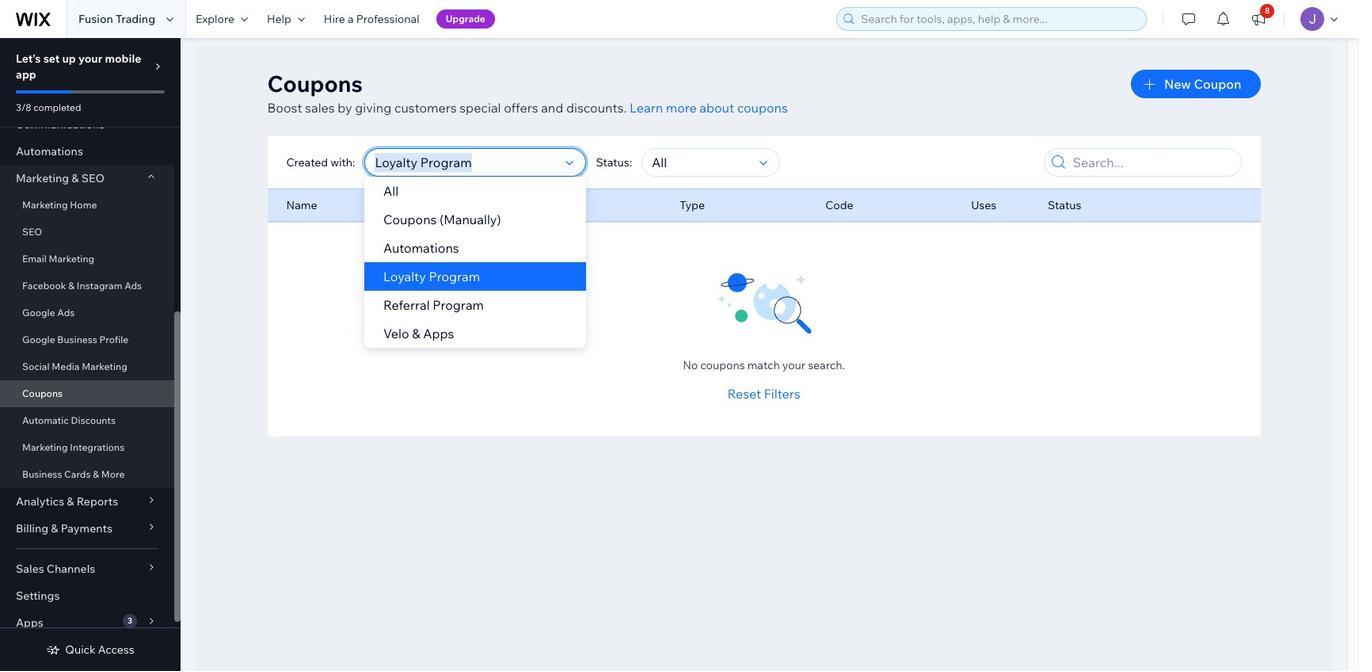 Task type: vqa. For each thing, say whether or not it's contained in the screenshot.
options,
no



Task type: describe. For each thing, give the bounding box(es) containing it.
trading
[[116, 12, 155, 26]]

& inside "link"
[[93, 468, 99, 480]]

discounts.
[[566, 100, 627, 116]]

google for google business profile
[[22, 334, 55, 345]]

your for search.
[[783, 358, 806, 372]]

integrations
[[70, 441, 125, 453]]

automations inside list box
[[383, 240, 459, 256]]

instagram
[[77, 280, 122, 292]]

coupons link
[[0, 380, 174, 407]]

a
[[348, 12, 354, 26]]

app
[[16, 67, 36, 82]]

referral program
[[383, 297, 484, 313]]

marketing for home
[[22, 199, 68, 211]]

program for referral program
[[433, 297, 484, 313]]

social
[[22, 360, 50, 372]]

coupons inside "coupons boost sales by giving customers special offers and discounts. learn more about coupons"
[[737, 100, 788, 116]]

settings link
[[0, 582, 174, 609]]

8
[[1265, 6, 1270, 16]]

quick access
[[65, 643, 134, 657]]

billing & payments button
[[0, 515, 174, 542]]

sales
[[305, 100, 335, 116]]

3/8
[[16, 101, 31, 113]]

reports
[[77, 494, 118, 509]]

more
[[101, 468, 125, 480]]

business cards & more
[[22, 468, 125, 480]]

uses
[[971, 198, 997, 212]]

referral
[[383, 297, 430, 313]]

match
[[748, 358, 780, 372]]

billing
[[16, 521, 48, 536]]

fusion trading
[[78, 12, 155, 26]]

marketing for &
[[16, 171, 69, 185]]

media
[[52, 360, 80, 372]]

with:
[[331, 155, 355, 170]]

let's set up your mobile app
[[16, 51, 141, 82]]

apps inside list box
[[423, 326, 454, 341]]

coupon
[[1194, 76, 1242, 92]]

0 horizontal spatial seo
[[22, 226, 42, 238]]

channels
[[47, 562, 95, 576]]

email marketing link
[[0, 246, 174, 273]]

social media marketing
[[22, 360, 127, 372]]

marketing for integrations
[[22, 441, 68, 453]]

Search for tools, apps, help & more... field
[[856, 8, 1142, 30]]

all
[[383, 183, 399, 199]]

google ads link
[[0, 299, 174, 326]]

reset filters link
[[728, 384, 801, 403]]

mobile
[[105, 51, 141, 66]]

marketing & seo button
[[0, 165, 174, 192]]

type
[[680, 198, 705, 212]]

business inside google business profile "link"
[[57, 334, 97, 345]]

upgrade button
[[436, 10, 495, 29]]

completed
[[33, 101, 81, 113]]

velo & apps
[[383, 326, 454, 341]]

3/8 completed
[[16, 101, 81, 113]]

up
[[62, 51, 76, 66]]

no coupons match your search.
[[683, 358, 845, 372]]

google business profile link
[[0, 326, 174, 353]]

more
[[666, 100, 697, 116]]

1 vertical spatial ads
[[57, 307, 75, 318]]

communications
[[16, 117, 105, 132]]

explore
[[196, 12, 234, 26]]

business cards & more link
[[0, 461, 174, 488]]

& for apps
[[412, 326, 420, 341]]

about
[[700, 100, 734, 116]]

(manually)
[[440, 212, 501, 227]]

quick
[[65, 643, 96, 657]]

social media marketing link
[[0, 353, 174, 380]]

google business profile
[[22, 334, 129, 345]]

boost
[[267, 100, 302, 116]]

business inside business cards & more "link"
[[22, 468, 62, 480]]

apps inside sidebar element
[[16, 616, 43, 630]]

cards
[[64, 468, 91, 480]]

& for reports
[[67, 494, 74, 509]]

loyalty program
[[383, 269, 480, 284]]

loyalty
[[383, 269, 426, 284]]

billing & payments
[[16, 521, 112, 536]]

google ads
[[22, 307, 75, 318]]

offers
[[504, 100, 538, 116]]

no
[[683, 358, 698, 372]]

automatic discounts link
[[0, 407, 174, 434]]

fusion
[[78, 12, 113, 26]]

learn
[[630, 100, 663, 116]]

help button
[[257, 0, 314, 38]]

hire
[[324, 12, 345, 26]]

giving
[[355, 100, 392, 116]]

code
[[826, 198, 854, 212]]

velo
[[383, 326, 409, 341]]

loyalty program option
[[364, 262, 586, 291]]

home
[[70, 199, 97, 211]]

new
[[1165, 76, 1191, 92]]

seo link
[[0, 219, 174, 246]]



Task type: locate. For each thing, give the bounding box(es) containing it.
coupons for coupons
[[22, 387, 63, 399]]

your for mobile
[[78, 51, 102, 66]]

apps down referral program
[[423, 326, 454, 341]]

coupons inside "coupons boost sales by giving customers special offers and discounts. learn more about coupons"
[[267, 70, 363, 97]]

coupons
[[267, 70, 363, 97], [383, 212, 437, 227], [22, 387, 63, 399]]

seo inside dropdown button
[[81, 171, 105, 185]]

coupons for coupons (manually)
[[383, 212, 437, 227]]

program inside option
[[429, 269, 480, 284]]

& left more
[[93, 468, 99, 480]]

coupons right about
[[737, 100, 788, 116]]

business up analytics
[[22, 468, 62, 480]]

by
[[338, 100, 352, 116]]

sidebar element
[[0, 0, 181, 671]]

discounts
[[71, 414, 116, 426]]

1 vertical spatial automations
[[383, 240, 459, 256]]

0 vertical spatial automations
[[16, 144, 83, 158]]

professional
[[356, 12, 420, 26]]

customers
[[394, 100, 457, 116]]

profile
[[99, 334, 129, 345]]

status
[[1048, 198, 1082, 212]]

0 vertical spatial business
[[57, 334, 97, 345]]

& for instagram
[[68, 280, 75, 292]]

communications button
[[0, 111, 174, 138]]

& left reports
[[67, 494, 74, 509]]

set
[[43, 51, 60, 66]]

0 vertical spatial apps
[[423, 326, 454, 341]]

marketing up marketing home
[[16, 171, 69, 185]]

your right up
[[78, 51, 102, 66]]

8 button
[[1241, 0, 1276, 38]]

0 vertical spatial coupons
[[267, 70, 363, 97]]

marketing down 'marketing & seo'
[[22, 199, 68, 211]]

0 horizontal spatial apps
[[16, 616, 43, 630]]

& inside 'popup button'
[[51, 521, 58, 536]]

email marketing
[[22, 253, 94, 265]]

name
[[286, 198, 317, 212]]

1 horizontal spatial your
[[783, 358, 806, 372]]

1 google from the top
[[22, 307, 55, 318]]

marketing integrations
[[22, 441, 125, 453]]

list box containing all
[[364, 177, 586, 348]]

payments
[[61, 521, 112, 536]]

new coupon button
[[1131, 70, 1261, 98]]

marketing home
[[22, 199, 97, 211]]

& inside list box
[[412, 326, 420, 341]]

coupons
[[737, 100, 788, 116], [701, 358, 745, 372]]

and
[[541, 100, 564, 116]]

discount
[[491, 198, 537, 212]]

seo down automations link
[[81, 171, 105, 185]]

facebook & instagram ads
[[22, 280, 142, 292]]

analytics
[[16, 494, 64, 509]]

ads up "google business profile"
[[57, 307, 75, 318]]

business up social media marketing
[[57, 334, 97, 345]]

apps
[[423, 326, 454, 341], [16, 616, 43, 630]]

search.
[[808, 358, 845, 372]]

0 vertical spatial ads
[[125, 280, 142, 292]]

new coupon
[[1165, 76, 1242, 92]]

0 vertical spatial coupons
[[737, 100, 788, 116]]

reset
[[728, 386, 761, 402]]

your right match
[[783, 358, 806, 372]]

marketing up facebook & instagram ads
[[49, 253, 94, 265]]

your
[[78, 51, 102, 66], [783, 358, 806, 372]]

google down facebook
[[22, 307, 55, 318]]

1 horizontal spatial coupons
[[267, 70, 363, 97]]

business
[[57, 334, 97, 345], [22, 468, 62, 480]]

1 vertical spatial your
[[783, 358, 806, 372]]

automations up "loyalty program"
[[383, 240, 459, 256]]

None field
[[370, 149, 561, 176], [647, 149, 755, 176], [370, 149, 561, 176], [647, 149, 755, 176]]

coupons (manually)
[[383, 212, 501, 227]]

& for payments
[[51, 521, 58, 536]]

1 vertical spatial google
[[22, 334, 55, 345]]

let's
[[16, 51, 41, 66]]

0 vertical spatial google
[[22, 307, 55, 318]]

special
[[460, 100, 501, 116]]

0 vertical spatial program
[[429, 269, 480, 284]]

sales
[[16, 562, 44, 576]]

marketing
[[16, 171, 69, 185], [22, 199, 68, 211], [49, 253, 94, 265], [82, 360, 127, 372], [22, 441, 68, 453]]

list box
[[364, 177, 586, 348]]

coupons boost sales by giving customers special offers and discounts. learn more about coupons
[[267, 70, 788, 116]]

automatic discounts
[[22, 414, 116, 426]]

1 horizontal spatial automations
[[383, 240, 459, 256]]

1 vertical spatial apps
[[16, 616, 43, 630]]

automations link
[[0, 138, 174, 165]]

program for loyalty program
[[429, 269, 480, 284]]

settings
[[16, 589, 60, 603]]

Search... field
[[1068, 149, 1236, 176]]

coupons right 'no'
[[701, 358, 745, 372]]

0 horizontal spatial automations
[[16, 144, 83, 158]]

ads
[[125, 280, 142, 292], [57, 307, 75, 318]]

sales channels button
[[0, 555, 174, 582]]

created
[[286, 155, 328, 170]]

2 vertical spatial coupons
[[22, 387, 63, 399]]

your inside let's set up your mobile app
[[78, 51, 102, 66]]

learn more about coupons link
[[630, 100, 788, 116]]

marketing integrations link
[[0, 434, 174, 461]]

automations inside sidebar element
[[16, 144, 83, 158]]

apps down 'settings'
[[16, 616, 43, 630]]

filters
[[764, 386, 801, 402]]

seo up email
[[22, 226, 42, 238]]

& right facebook
[[68, 280, 75, 292]]

& right billing in the bottom left of the page
[[51, 521, 58, 536]]

coupons up 'automatic'
[[22, 387, 63, 399]]

google
[[22, 307, 55, 318], [22, 334, 55, 345]]

automatic
[[22, 414, 69, 426]]

& for seo
[[72, 171, 79, 185]]

0 horizontal spatial your
[[78, 51, 102, 66]]

2 horizontal spatial coupons
[[383, 212, 437, 227]]

marketing down profile
[[82, 360, 127, 372]]

& right velo
[[412, 326, 420, 341]]

program
[[429, 269, 480, 284], [433, 297, 484, 313]]

marketing down 'automatic'
[[22, 441, 68, 453]]

1 vertical spatial coupons
[[383, 212, 437, 227]]

marketing home link
[[0, 192, 174, 219]]

1 horizontal spatial ads
[[125, 280, 142, 292]]

google for google ads
[[22, 307, 55, 318]]

facebook & instagram ads link
[[0, 273, 174, 299]]

& up home
[[72, 171, 79, 185]]

coupons down all
[[383, 212, 437, 227]]

marketing inside "link"
[[82, 360, 127, 372]]

google up social
[[22, 334, 55, 345]]

marketing inside dropdown button
[[16, 171, 69, 185]]

program down loyalty program option
[[433, 297, 484, 313]]

1 vertical spatial program
[[433, 297, 484, 313]]

access
[[98, 643, 134, 657]]

0 horizontal spatial coupons
[[22, 387, 63, 399]]

program up referral program
[[429, 269, 480, 284]]

automations
[[16, 144, 83, 158], [383, 240, 459, 256]]

quick access button
[[46, 643, 134, 657]]

status:
[[596, 155, 632, 170]]

google inside "link"
[[22, 334, 55, 345]]

2 google from the top
[[22, 334, 55, 345]]

1 vertical spatial business
[[22, 468, 62, 480]]

coupons inside sidebar element
[[22, 387, 63, 399]]

1 vertical spatial seo
[[22, 226, 42, 238]]

&
[[72, 171, 79, 185], [68, 280, 75, 292], [412, 326, 420, 341], [93, 468, 99, 480], [67, 494, 74, 509], [51, 521, 58, 536]]

1 horizontal spatial seo
[[81, 171, 105, 185]]

reset filters
[[728, 386, 801, 402]]

coupons up sales
[[267, 70, 363, 97]]

0 horizontal spatial ads
[[57, 307, 75, 318]]

1 horizontal spatial apps
[[423, 326, 454, 341]]

0 vertical spatial seo
[[81, 171, 105, 185]]

created with:
[[286, 155, 355, 170]]

seo
[[81, 171, 105, 185], [22, 226, 42, 238]]

automations down 'communications'
[[16, 144, 83, 158]]

marketing & seo
[[16, 171, 105, 185]]

0 vertical spatial your
[[78, 51, 102, 66]]

ads right instagram
[[125, 280, 142, 292]]

3
[[128, 616, 132, 626]]

coupons inside list box
[[383, 212, 437, 227]]

1 vertical spatial coupons
[[701, 358, 745, 372]]

upgrade
[[446, 13, 486, 25]]

coupons for coupons boost sales by giving customers special offers and discounts. learn more about coupons
[[267, 70, 363, 97]]



